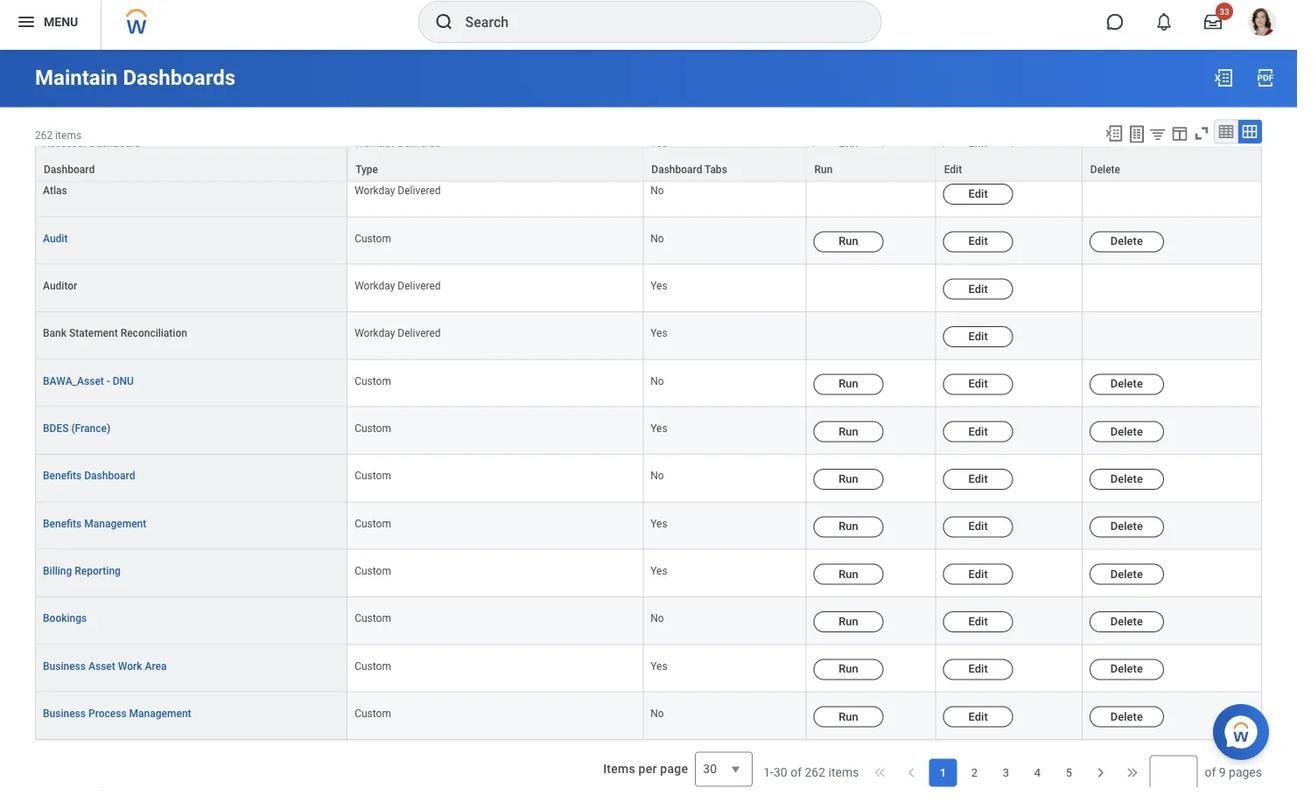 Task type: vqa. For each thing, say whether or not it's contained in the screenshot.


Task type: locate. For each thing, give the bounding box(es) containing it.
1 of from the left
[[791, 766, 802, 780]]

3 button
[[992, 759, 1020, 787]]

0 horizontal spatial of
[[791, 766, 802, 780]]

edit button
[[943, 137, 1013, 158], [943, 184, 1013, 205], [943, 232, 1013, 253], [943, 279, 1013, 300], [943, 327, 1013, 348], [943, 374, 1013, 395], [943, 422, 1013, 443], [943, 470, 1013, 491], [943, 517, 1013, 538], [943, 565, 1013, 586], [943, 612, 1013, 633], [943, 660, 1013, 681], [943, 707, 1013, 728]]

7 row from the top
[[35, 503, 1262, 551]]

4 button
[[1024, 759, 1052, 787]]

dashboard button
[[36, 148, 347, 181]]

workday delivered
[[355, 138, 441, 150], [355, 185, 441, 197], [355, 280, 441, 292], [355, 328, 441, 340]]

custom for management
[[355, 518, 391, 530]]

edit button
[[936, 148, 1082, 181]]

items per page element
[[601, 742, 753, 789]]

of right "30"
[[791, 766, 802, 780]]

bank statement reconciliation
[[43, 328, 187, 340]]

3 no from the top
[[651, 375, 664, 388]]

3 delivered from the top
[[398, 280, 441, 292]]

2 yes from the top
[[651, 280, 668, 292]]

workday delivered for auditor
[[355, 280, 441, 292]]

33
[[1219, 6, 1230, 17]]

bdes (france) link
[[43, 419, 110, 435]]

262 up atlas element
[[35, 129, 53, 141]]

6 yes from the top
[[651, 566, 668, 578]]

atlas
[[43, 185, 67, 197]]

chevron left small image
[[903, 765, 920, 782]]

tabs
[[705, 163, 727, 176]]

toolbar
[[1097, 119, 1262, 147]]

12 edit button from the top
[[943, 660, 1013, 681]]

2 business from the top
[[43, 708, 86, 720]]

run button
[[814, 137, 884, 158], [814, 232, 884, 253], [814, 374, 884, 395], [814, 422, 884, 443], [814, 470, 884, 491], [814, 517, 884, 538], [814, 565, 884, 586], [814, 612, 884, 633], [814, 660, 884, 681], [814, 707, 884, 728]]

Search Workday  search field
[[465, 3, 845, 41]]

dashboard right assessor
[[89, 138, 140, 150]]

items
[[603, 762, 635, 777]]

1-30 of 262 items
[[763, 766, 859, 780]]

row
[[35, 123, 1262, 170], [35, 147, 1262, 182], [35, 218, 1262, 265], [35, 360, 1262, 408], [35, 408, 1262, 456], [35, 456, 1262, 503], [35, 503, 1262, 551], [35, 551, 1262, 598], [35, 598, 1262, 646], [35, 646, 1262, 693], [35, 693, 1262, 741]]

items up atlas element
[[55, 129, 81, 141]]

dashboard left tabs
[[651, 163, 702, 176]]

0 vertical spatial business
[[43, 661, 86, 673]]

benefits dashboard
[[43, 470, 135, 483]]

chevron 2x left small image
[[871, 765, 889, 782]]

bank
[[43, 328, 67, 340]]

3 workday from the top
[[355, 280, 395, 292]]

maintain
[[35, 65, 118, 90]]

8 edit button from the top
[[943, 470, 1013, 491]]

of 9 pages
[[1205, 766, 1262, 780]]

delete for first delete button from the bottom
[[1111, 711, 1143, 724]]

benefits inside benefits management link
[[43, 518, 82, 530]]

3 workday delivered from the top
[[355, 280, 441, 292]]

2 delete button from the top
[[1090, 374, 1164, 395]]

items per page
[[603, 762, 688, 777]]

2 button
[[961, 759, 989, 787]]

type button
[[348, 148, 643, 181]]

1 workday delivered from the top
[[355, 138, 441, 150]]

edit
[[969, 140, 988, 153], [944, 163, 962, 176], [969, 188, 988, 201], [969, 235, 988, 248], [969, 283, 988, 296], [969, 330, 988, 343], [969, 378, 988, 391], [969, 425, 988, 438], [969, 473, 988, 486], [969, 520, 988, 534], [969, 568, 988, 581], [969, 615, 988, 629], [969, 663, 988, 676], [969, 711, 988, 724]]

5 button
[[1055, 759, 1083, 787]]

inbox large image
[[1204, 13, 1222, 31]]

assessor
[[43, 138, 87, 150]]

management up 'reporting'
[[84, 518, 146, 530]]

1 vertical spatial 262
[[805, 766, 825, 780]]

bdes (france)
[[43, 423, 110, 435]]

edit inside popup button
[[944, 163, 962, 176]]

delivered for atlas
[[398, 185, 441, 197]]

delete for fourth delete button from the bottom
[[1111, 568, 1143, 581]]

7 yes from the top
[[651, 661, 668, 673]]

4 no from the top
[[651, 470, 664, 483]]

business for business process management
[[43, 708, 86, 720]]

no
[[651, 185, 664, 197], [651, 233, 664, 245], [651, 375, 664, 388], [651, 470, 664, 483], [651, 613, 664, 625], [651, 708, 664, 720]]

4 yes from the top
[[651, 423, 668, 435]]

select to filter grid data image
[[1148, 125, 1168, 143]]

of
[[791, 766, 802, 780], [1205, 766, 1216, 780]]

delete for 9th delete button from the bottom of the maintain dashboards main content
[[1111, 235, 1143, 248]]

business left asset
[[43, 661, 86, 673]]

delete for delete popup button
[[1090, 163, 1120, 176]]

0 horizontal spatial items
[[55, 129, 81, 141]]

(france)
[[71, 423, 110, 435]]

auditor element
[[43, 277, 77, 292]]

7 edit button from the top
[[943, 422, 1013, 443]]

1 delete button from the top
[[1090, 232, 1164, 253]]

of left 9 at bottom
[[1205, 766, 1216, 780]]

asset
[[88, 661, 115, 673]]

cell
[[1083, 123, 1262, 170], [807, 170, 936, 218], [1083, 170, 1262, 218], [807, 265, 936, 313], [1083, 265, 1262, 313], [807, 313, 936, 360], [1083, 313, 1262, 360]]

chevron 2x right small image
[[1123, 765, 1141, 782]]

yes
[[651, 138, 668, 150], [651, 280, 668, 292], [651, 328, 668, 340], [651, 423, 668, 435], [651, 518, 668, 530], [651, 566, 668, 578], [651, 661, 668, 673]]

1 custom from the top
[[355, 233, 391, 245]]

items inside status
[[828, 766, 859, 780]]

3 custom from the top
[[355, 423, 391, 435]]

2 row from the top
[[35, 147, 1262, 182]]

run
[[839, 140, 858, 153], [814, 163, 833, 176], [839, 235, 858, 248], [839, 378, 858, 391], [839, 425, 858, 438], [839, 473, 858, 486], [839, 520, 858, 534], [839, 568, 858, 581], [839, 615, 858, 629], [839, 663, 858, 676], [839, 711, 858, 724]]

delete for 2nd delete button from the bottom
[[1111, 663, 1143, 676]]

8 custom from the top
[[355, 661, 391, 673]]

business asset work area link
[[43, 657, 167, 673]]

workday
[[355, 138, 395, 150], [355, 185, 395, 197], [355, 280, 395, 292], [355, 328, 395, 340]]

5 no from the top
[[651, 613, 664, 625]]

5 custom from the top
[[355, 518, 391, 530]]

management down area
[[129, 708, 191, 720]]

delete inside popup button
[[1090, 163, 1120, 176]]

benefits management
[[43, 518, 146, 530]]

2 custom from the top
[[355, 375, 391, 388]]

items
[[55, 129, 81, 141], [828, 766, 859, 780]]

justify image
[[16, 11, 37, 32]]

atlas element
[[43, 182, 67, 197]]

1 horizontal spatial of
[[1205, 766, 1216, 780]]

delivered
[[398, 138, 441, 150], [398, 185, 441, 197], [398, 280, 441, 292], [398, 328, 441, 340]]

2 benefits from the top
[[43, 518, 82, 530]]

2 no from the top
[[651, 233, 664, 245]]

bank statement reconciliation element
[[43, 324, 187, 340]]

delete button
[[1090, 232, 1164, 253], [1090, 374, 1164, 395], [1090, 422, 1164, 443], [1090, 470, 1164, 491], [1090, 517, 1164, 538], [1090, 565, 1164, 586], [1090, 612, 1164, 633], [1090, 660, 1164, 681], [1090, 707, 1164, 728]]

profile logan mcneil image
[[1248, 8, 1276, 39]]

9 custom from the top
[[355, 708, 391, 720]]

262 items
[[35, 129, 81, 141]]

6 no from the top
[[651, 708, 664, 720]]

10 run button from the top
[[814, 707, 884, 728]]

run button
[[807, 148, 935, 181]]

9 run button from the top
[[814, 660, 884, 681]]

dashboard up atlas element
[[44, 163, 95, 176]]

benefits for benefits dashboard
[[43, 470, 82, 483]]

workday delivered for atlas
[[355, 185, 441, 197]]

1 vertical spatial management
[[129, 708, 191, 720]]

benefits down the bdes on the bottom of the page
[[43, 470, 82, 483]]

page
[[660, 762, 688, 777]]

10 row from the top
[[35, 646, 1262, 693]]

2 of from the left
[[1205, 766, 1216, 780]]

262 inside status
[[805, 766, 825, 780]]

262
[[35, 129, 53, 141], [805, 766, 825, 780]]

delete
[[1090, 163, 1120, 176], [1111, 235, 1143, 248], [1111, 378, 1143, 391], [1111, 425, 1143, 438], [1111, 473, 1143, 486], [1111, 520, 1143, 534], [1111, 568, 1143, 581], [1111, 615, 1143, 629], [1111, 663, 1143, 676], [1111, 711, 1143, 724]]

auditor
[[43, 280, 77, 292]]

2 workday delivered from the top
[[355, 185, 441, 197]]

11 row from the top
[[35, 693, 1262, 741]]

benefits up billing at the left of page
[[43, 518, 82, 530]]

1 benefits from the top
[[43, 470, 82, 483]]

1-30 of 262 items status
[[763, 765, 859, 782]]

1 row from the top
[[35, 123, 1262, 170]]

benefits
[[43, 470, 82, 483], [43, 518, 82, 530]]

5 run button from the top
[[814, 470, 884, 491]]

7 custom from the top
[[355, 613, 391, 625]]

benefits inside benefits dashboard 'link'
[[43, 470, 82, 483]]

0 vertical spatial items
[[55, 129, 81, 141]]

custom for reporting
[[355, 566, 391, 578]]

4 run button from the top
[[814, 422, 884, 443]]

audit link
[[43, 229, 68, 245]]

type
[[355, 163, 378, 176]]

6 row from the top
[[35, 456, 1262, 503]]

9 edit button from the top
[[943, 517, 1013, 538]]

dashboard up benefits management link
[[84, 470, 135, 483]]

33 button
[[1194, 3, 1233, 41]]

3
[[1003, 767, 1009, 780]]

management
[[84, 518, 146, 530], [129, 708, 191, 720]]

5 delete button from the top
[[1090, 517, 1164, 538]]

0 vertical spatial management
[[84, 518, 146, 530]]

4 row from the top
[[35, 360, 1262, 408]]

edit row
[[35, 170, 1262, 218], [35, 265, 1262, 313], [35, 313, 1262, 360]]

custom for -
[[355, 375, 391, 388]]

3 yes from the top
[[651, 328, 668, 340]]

pagination element
[[763, 742, 1262, 789]]

list containing 2
[[929, 759, 1083, 787]]

9 delete button from the top
[[1090, 707, 1164, 728]]

1 business from the top
[[43, 661, 86, 673]]

view printable version (pdf) image
[[1255, 67, 1276, 88]]

run inside popup button
[[814, 163, 833, 176]]

business process management
[[43, 708, 191, 720]]

0 horizontal spatial 262
[[35, 129, 53, 141]]

1 edit button from the top
[[943, 137, 1013, 158]]

4 custom from the top
[[355, 470, 391, 483]]

chevron right small image
[[1092, 765, 1109, 782]]

1 vertical spatial business
[[43, 708, 86, 720]]

2 delivered from the top
[[398, 185, 441, 197]]

4 workday from the top
[[355, 328, 395, 340]]

business
[[43, 661, 86, 673], [43, 708, 86, 720]]

1 horizontal spatial 262
[[805, 766, 825, 780]]

delete for 2nd delete button from the top
[[1111, 378, 1143, 391]]

maintain dashboards
[[35, 65, 235, 90]]

custom for (france)
[[355, 423, 391, 435]]

1 vertical spatial items
[[828, 766, 859, 780]]

notifications large image
[[1155, 13, 1173, 31]]

dashboard inside popup button
[[651, 163, 702, 176]]

9 row from the top
[[35, 598, 1262, 646]]

0 vertical spatial 262
[[35, 129, 53, 141]]

1 delivered from the top
[[398, 138, 441, 150]]

bawa_asset - dnu link
[[43, 372, 134, 388]]

click to view/edit grid preferences image
[[1170, 124, 1189, 143]]

1 vertical spatial benefits
[[43, 518, 82, 530]]

no for business process management
[[651, 708, 664, 720]]

export to excel image
[[1213, 67, 1234, 88]]

6 custom from the top
[[355, 566, 391, 578]]

benefits dashboard link
[[43, 467, 135, 483]]

8 delete button from the top
[[1090, 660, 1164, 681]]

0 vertical spatial benefits
[[43, 470, 82, 483]]

benefits for benefits management
[[43, 518, 82, 530]]

items left chevron 2x left small image
[[828, 766, 859, 780]]

export to worksheets image
[[1126, 124, 1147, 145]]

custom
[[355, 233, 391, 245], [355, 375, 391, 388], [355, 423, 391, 435], [355, 470, 391, 483], [355, 518, 391, 530], [355, 566, 391, 578], [355, 613, 391, 625], [355, 661, 391, 673], [355, 708, 391, 720]]

dashboard
[[89, 138, 140, 150], [44, 163, 95, 176], [651, 163, 702, 176], [84, 470, 135, 483]]

list
[[929, 759, 1083, 787]]

billing
[[43, 566, 72, 578]]

workday for atlas
[[355, 185, 395, 197]]

delete button
[[1083, 148, 1261, 181]]

search image
[[434, 11, 455, 32]]

1 horizontal spatial items
[[828, 766, 859, 780]]

4 workday delivered from the top
[[355, 328, 441, 340]]

assessor dashboard element
[[43, 134, 140, 150]]

no for bookings
[[651, 613, 664, 625]]

4 delivered from the top
[[398, 328, 441, 340]]

262 right "30"
[[805, 766, 825, 780]]

2 workday from the top
[[355, 185, 395, 197]]

1 workday from the top
[[355, 138, 395, 150]]

delete for third delete button from the bottom of the maintain dashboards main content
[[1111, 615, 1143, 629]]

business left the process
[[43, 708, 86, 720]]

5 row from the top
[[35, 408, 1262, 456]]

2 run button from the top
[[814, 232, 884, 253]]

5 yes from the top
[[651, 518, 668, 530]]



Task type: describe. For each thing, give the bounding box(es) containing it.
dashboards
[[123, 65, 235, 90]]

workday delivered for bank statement reconciliation
[[355, 328, 441, 340]]

11 edit button from the top
[[943, 612, 1013, 633]]

workday for bank statement reconciliation
[[355, 328, 395, 340]]

8 row from the top
[[35, 551, 1262, 598]]

1 no from the top
[[651, 185, 664, 197]]

assessor dashboard
[[43, 138, 140, 150]]

bawa_asset
[[43, 375, 104, 388]]

fullscreen image
[[1192, 124, 1211, 143]]

export to excel image
[[1105, 124, 1124, 143]]

delete for sixth delete button from the bottom
[[1111, 473, 1143, 486]]

bookings
[[43, 613, 87, 625]]

maintain dashboards main content
[[0, 0, 1297, 789]]

-
[[107, 375, 110, 388]]

dnu
[[113, 375, 134, 388]]

2 edit button from the top
[[943, 184, 1013, 205]]

1 edit row from the top
[[35, 170, 1262, 218]]

row containing dashboard
[[35, 147, 1262, 182]]

menu button
[[0, 0, 101, 50]]

10 edit button from the top
[[943, 565, 1013, 586]]

6 edit button from the top
[[943, 374, 1013, 395]]

statement
[[69, 328, 118, 340]]

3 edit row from the top
[[35, 313, 1262, 360]]

audit
[[43, 233, 68, 245]]

business asset work area
[[43, 661, 167, 673]]

delete for fifth delete button
[[1111, 520, 1143, 534]]

management inside business process management link
[[129, 708, 191, 720]]

custom for process
[[355, 708, 391, 720]]

area
[[145, 661, 167, 673]]

1 yes from the top
[[651, 138, 668, 150]]

bawa_asset - dnu
[[43, 375, 134, 388]]

custom for asset
[[355, 661, 391, 673]]

benefits management link
[[43, 514, 146, 530]]

no for bawa_asset - dnu
[[651, 375, 664, 388]]

workday for auditor
[[355, 280, 395, 292]]

custom for dashboard
[[355, 470, 391, 483]]

5
[[1066, 767, 1072, 780]]

1-
[[763, 766, 774, 780]]

work
[[118, 661, 142, 673]]

6 run button from the top
[[814, 517, 884, 538]]

9
[[1219, 766, 1226, 780]]

bookings link
[[43, 610, 87, 625]]

billing reporting link
[[43, 562, 121, 578]]

Go to page number text field
[[1150, 756, 1198, 789]]

reconciliation
[[121, 328, 187, 340]]

4 delete button from the top
[[1090, 470, 1164, 491]]

dashboard inside popup button
[[44, 163, 95, 176]]

30
[[774, 766, 787, 780]]

bdes
[[43, 423, 69, 435]]

workday for assessor dashboard
[[355, 138, 395, 150]]

business process management link
[[43, 705, 191, 720]]

7 run button from the top
[[814, 565, 884, 586]]

5 edit button from the top
[[943, 327, 1013, 348]]

delivered for bank statement reconciliation
[[398, 328, 441, 340]]

billing reporting
[[43, 566, 121, 578]]

process
[[88, 708, 127, 720]]

business for business asset work area
[[43, 661, 86, 673]]

delivered for assessor dashboard
[[398, 138, 441, 150]]

expand table image
[[1241, 123, 1259, 140]]

3 delete button from the top
[[1090, 422, 1164, 443]]

reporting
[[75, 566, 121, 578]]

4
[[1034, 767, 1041, 780]]

no for benefits dashboard
[[651, 470, 664, 483]]

per
[[639, 762, 657, 777]]

3 edit button from the top
[[943, 232, 1013, 253]]

of inside status
[[791, 766, 802, 780]]

2 edit row from the top
[[35, 265, 1262, 313]]

management inside benefits management link
[[84, 518, 146, 530]]

13 edit button from the top
[[943, 707, 1013, 728]]

1 run button from the top
[[814, 137, 884, 158]]

menu
[[44, 15, 78, 29]]

list inside pagination element
[[929, 759, 1083, 787]]

dashboard inside 'link'
[[84, 470, 135, 483]]

delete for 3rd delete button from the top of the maintain dashboards main content
[[1111, 425, 1143, 438]]

toolbar inside maintain dashboards main content
[[1097, 119, 1262, 147]]

7 delete button from the top
[[1090, 612, 1164, 633]]

6 delete button from the top
[[1090, 565, 1164, 586]]

3 row from the top
[[35, 218, 1262, 265]]

4 edit button from the top
[[943, 279, 1013, 300]]

pages
[[1229, 766, 1262, 780]]

3 run button from the top
[[814, 374, 884, 395]]

delivered for auditor
[[398, 280, 441, 292]]

2
[[971, 767, 978, 780]]

8 run button from the top
[[814, 612, 884, 633]]

dashboard tabs
[[651, 163, 727, 176]]

no for audit
[[651, 233, 664, 245]]

workday delivered for assessor dashboard
[[355, 138, 441, 150]]

table image
[[1218, 123, 1235, 140]]

dashboard tabs button
[[644, 148, 806, 181]]



